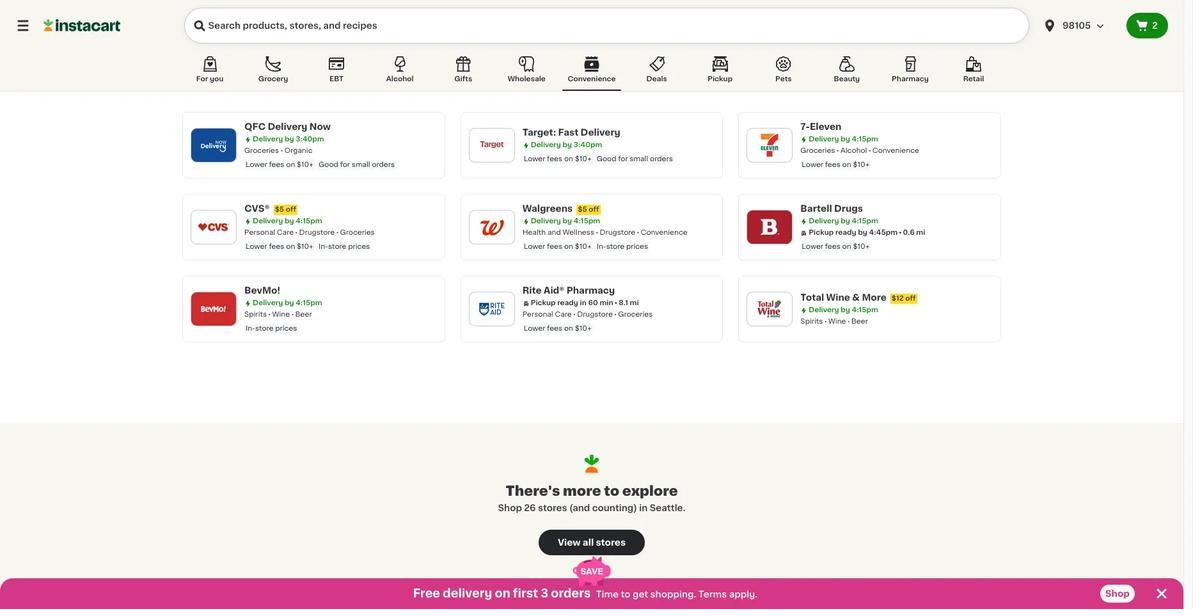 Task type: vqa. For each thing, say whether or not it's contained in the screenshot.
Walgreens In-
yes



Task type: describe. For each thing, give the bounding box(es) containing it.
wine for total wine & more logo
[[829, 318, 846, 325]]

&
[[852, 293, 860, 302]]

fees down pickup ready in 60 min
[[547, 325, 563, 332]]

more
[[563, 484, 601, 498]]

personal care drugstore groceries for 8.1 mi
[[523, 311, 653, 318]]

by for cvs® logo
[[285, 218, 294, 225]]

spirits for bevmo! logo
[[244, 311, 267, 318]]

close image
[[1154, 586, 1170, 601]]

drugs
[[834, 204, 863, 213]]

on left first
[[495, 588, 510, 600]]

off for walgreens
[[589, 206, 599, 213]]

personal for delivery by 4:15pm
[[244, 229, 275, 236]]

$5 for cvs®
[[275, 206, 284, 213]]

2 button
[[1127, 13, 1168, 38]]

fast
[[558, 128, 579, 137]]

delivery by 4:15pm for the walgreens logo
[[531, 218, 600, 225]]

3
[[541, 588, 548, 600]]

delivery by 3:40pm for delivery
[[253, 136, 324, 143]]

on down groceries alcohol convenience
[[842, 161, 851, 168]]

organic
[[284, 147, 313, 154]]

0.6
[[903, 229, 915, 236]]

bevmo!
[[244, 286, 280, 295]]

spirits wine beer for total wine & more logo
[[801, 318, 868, 325]]

view all stores button
[[539, 530, 645, 555]]

1 horizontal spatial convenience
[[641, 229, 688, 236]]

lower down cvs®
[[246, 243, 267, 250]]

deals button
[[629, 54, 684, 91]]

0 horizontal spatial in-
[[246, 325, 255, 332]]

in-store prices
[[246, 325, 297, 332]]

delivery by 4:15pm for cvs® logo
[[253, 218, 322, 225]]

beer for bevmo! logo
[[295, 311, 312, 318]]

8.1 mi
[[619, 299, 639, 307]]

aid®
[[544, 286, 565, 295]]

4:45pm
[[869, 229, 898, 236]]

2
[[1152, 21, 1158, 30]]

pets button
[[756, 54, 811, 91]]

delivery for qfc delivery now logo
[[253, 136, 283, 143]]

now
[[310, 122, 331, 131]]

0 horizontal spatial for
[[340, 161, 350, 168]]

0.6 mi
[[903, 229, 925, 236]]

convenience inside the convenience button
[[568, 76, 616, 83]]

1 vertical spatial alcohol
[[841, 147, 867, 154]]

on down organic
[[286, 161, 295, 168]]

eleven
[[810, 122, 842, 131]]

pharmacy button
[[883, 54, 938, 91]]

1 horizontal spatial small
[[630, 155, 648, 163]]

by for bevmo! logo
[[285, 299, 294, 307]]

1 98105 button from the left
[[1035, 8, 1127, 44]]

prices for walgreens
[[626, 243, 648, 250]]

wine for bevmo! logo
[[272, 311, 290, 318]]

4:15pm for cvs® logo
[[296, 218, 322, 225]]

pharmacy inside button
[[892, 76, 929, 83]]

more
[[862, 293, 887, 302]]

1 horizontal spatial lower fees on $10+ good for small orders
[[524, 155, 673, 163]]

bartell drugs logo image
[[753, 211, 787, 244]]

prices for cvs®
[[348, 243, 370, 250]]

target:
[[523, 128, 556, 137]]

gifts button
[[436, 54, 491, 91]]

wine left &
[[826, 293, 850, 302]]

2 98105 button from the left
[[1042, 8, 1119, 44]]

fees down pickup ready by 4:45pm
[[825, 243, 841, 250]]

all
[[583, 538, 594, 547]]

health and wellness drugstore convenience
[[523, 229, 688, 236]]

personal for 8.1 mi
[[523, 311, 553, 318]]

wholesale button
[[499, 54, 554, 91]]

view all stores link
[[539, 530, 645, 555]]

in inside 'there's more to explore shop 26 stores (and counting) in seattle.'
[[639, 504, 648, 513]]

seattle.
[[650, 504, 686, 513]]

pets
[[776, 76, 792, 83]]

walgreens
[[523, 204, 573, 213]]

pickup button
[[693, 54, 748, 91]]

bevmo! logo image
[[197, 292, 230, 326]]

$5 for walgreens
[[578, 206, 587, 213]]

retail
[[963, 76, 984, 83]]

alcohol button
[[373, 54, 428, 91]]

ready for in
[[557, 299, 578, 307]]

for you button
[[182, 54, 237, 91]]

mi for 0.6 mi
[[916, 229, 925, 236]]

delivery
[[443, 588, 492, 600]]

store for walgreens
[[606, 243, 625, 250]]

grocery
[[258, 76, 288, 83]]

on down pickup ready in 60 min
[[564, 325, 573, 332]]

4:15pm for bartell drugs logo
[[852, 218, 878, 225]]

walgreens logo image
[[475, 211, 508, 244]]

apply.
[[729, 590, 758, 599]]

there's
[[506, 484, 560, 498]]

alcohol inside button
[[386, 76, 414, 83]]

beauty
[[834, 76, 860, 83]]

7-eleven
[[801, 122, 842, 131]]

beer for total wine & more logo
[[852, 318, 868, 325]]

by for total wine & more logo
[[841, 307, 850, 314]]

pickup ready by 4:45pm
[[809, 229, 898, 236]]

lower down bartell
[[802, 243, 824, 250]]

free delivery on first 3 orders time to get shopping. terms apply.
[[413, 588, 758, 600]]

care for 8.1
[[555, 311, 572, 318]]

delivery by 4:15pm for bartell drugs logo
[[809, 218, 878, 225]]

target: fast delivery logo image
[[475, 129, 508, 162]]

min
[[600, 299, 613, 307]]

qfc delivery now
[[244, 122, 331, 131]]

delivery for 7-eleven logo
[[809, 136, 839, 143]]

bartell drugs
[[801, 204, 863, 213]]

spirits for total wine & more logo
[[801, 318, 823, 325]]

drugstore for 8.1 mi
[[577, 311, 613, 318]]

time
[[596, 590, 619, 599]]

target: fast delivery
[[523, 128, 620, 137]]

retail button
[[946, 54, 1001, 91]]

care for delivery
[[277, 229, 294, 236]]

4:15pm for bevmo! logo
[[296, 299, 322, 307]]

delivery by 4:15pm for total wine & more logo
[[809, 307, 878, 314]]

0 horizontal spatial store
[[255, 325, 273, 332]]

ebt
[[330, 76, 344, 83]]

lower down target:
[[524, 155, 545, 163]]

pickup for pickup ready by 4:45pm
[[809, 229, 834, 236]]

groceries alcohol convenience
[[801, 147, 919, 154]]

rite aid® pharmacy
[[523, 286, 615, 295]]

rite aid® pharmacy logo image
[[475, 292, 508, 326]]

explore
[[622, 484, 678, 498]]

health
[[523, 229, 546, 236]]

1 horizontal spatial orders
[[551, 588, 591, 600]]



Task type: locate. For each thing, give the bounding box(es) containing it.
delivery for bevmo! logo
[[253, 299, 283, 307]]

beer down total wine & more $12 off
[[852, 318, 868, 325]]

in
[[580, 299, 587, 307], [639, 504, 648, 513]]

lower fees on $10+ in-store prices for walgreens
[[524, 243, 648, 250]]

rite
[[523, 286, 542, 295]]

3:40pm
[[296, 136, 324, 143], [574, 141, 602, 148]]

shop left close icon
[[1106, 589, 1130, 598]]

0 horizontal spatial beer
[[295, 311, 312, 318]]

shopping.
[[650, 590, 696, 599]]

0 horizontal spatial $5
[[275, 206, 284, 213]]

2 lower fees on $10+ in-store prices from the left
[[524, 243, 648, 250]]

spirits down total
[[801, 318, 823, 325]]

0 horizontal spatial in
[[580, 299, 587, 307]]

1 horizontal spatial mi
[[916, 229, 925, 236]]

beer up in-store prices
[[295, 311, 312, 318]]

1 horizontal spatial spirits wine beer
[[801, 318, 868, 325]]

on down "wellness"
[[564, 243, 573, 250]]

delivery by 3:40pm down fast
[[531, 141, 602, 148]]

pickup for pickup
[[708, 76, 733, 83]]

0 vertical spatial alcohol
[[386, 76, 414, 83]]

qfc delivery now logo image
[[197, 129, 230, 162]]

2 horizontal spatial convenience
[[873, 147, 919, 154]]

1 vertical spatial care
[[555, 311, 572, 318]]

by up groceries alcohol convenience
[[841, 136, 850, 143]]

0 horizontal spatial lower fees on $10+ good for small orders
[[246, 161, 395, 168]]

1 horizontal spatial $5
[[578, 206, 587, 213]]

care down cvs® $5 off
[[277, 229, 294, 236]]

lower fees on $10+ good for small orders down organic
[[246, 161, 395, 168]]

cvs®
[[244, 204, 270, 213]]

1 vertical spatial stores
[[596, 538, 626, 547]]

lower fees on $10+ in-store prices
[[246, 243, 370, 250], [524, 243, 648, 250]]

stores
[[538, 504, 567, 513], [596, 538, 626, 547]]

stores inside 'button'
[[596, 538, 626, 547]]

1 horizontal spatial personal care drugstore groceries
[[523, 311, 653, 318]]

7-
[[801, 122, 810, 131]]

0 vertical spatial mi
[[916, 229, 925, 236]]

0 vertical spatial personal care drugstore groceries
[[244, 229, 375, 236]]

0 vertical spatial lower fees on $10+
[[802, 161, 870, 168]]

drugstore for delivery by 4:15pm
[[299, 229, 335, 236]]

fees down and
[[547, 243, 563, 250]]

alcohol down the eleven
[[841, 147, 867, 154]]

fees down groceries alcohol convenience
[[825, 161, 841, 168]]

lower down the groceries organic
[[246, 161, 267, 168]]

on down pickup ready by 4:45pm
[[842, 243, 851, 250]]

0 horizontal spatial good
[[319, 161, 338, 168]]

personal care drugstore groceries down cvs® $5 off
[[244, 229, 375, 236]]

instacart image
[[44, 18, 120, 33]]

1 $5 from the left
[[275, 206, 284, 213]]

(and
[[569, 504, 590, 513]]

delivery by 4:15pm down cvs® $5 off
[[253, 218, 322, 225]]

delivery for the walgreens logo
[[531, 218, 561, 225]]

lower fees on $10+ down groceries alcohol convenience
[[802, 161, 870, 168]]

8.1
[[619, 299, 628, 307]]

spirits wine beer
[[244, 311, 312, 318], [801, 318, 868, 325]]

0 horizontal spatial personal care drugstore groceries
[[244, 229, 375, 236]]

by left 4:45pm
[[858, 229, 868, 236]]

convenience
[[568, 76, 616, 83], [873, 147, 919, 154], [641, 229, 688, 236]]

fees down cvs® $5 off
[[269, 243, 284, 250]]

3:40pm down the now
[[296, 136, 324, 143]]

shop
[[498, 504, 522, 513], [1106, 589, 1130, 598]]

4:15pm for the walgreens logo
[[574, 218, 600, 225]]

0 vertical spatial in
[[580, 299, 587, 307]]

1 horizontal spatial alcohol
[[841, 147, 867, 154]]

0 horizontal spatial shop
[[498, 504, 522, 513]]

delivery
[[268, 122, 307, 131], [581, 128, 620, 137], [253, 136, 283, 143], [809, 136, 839, 143], [531, 141, 561, 148], [253, 218, 283, 225], [531, 218, 561, 225], [809, 218, 839, 225], [253, 299, 283, 307], [809, 307, 839, 314]]

get
[[633, 590, 648, 599]]

lower fees on $10+ good for small orders down the target: fast delivery
[[524, 155, 673, 163]]

lower fees on $10+ for aid®
[[524, 325, 592, 332]]

beer
[[295, 311, 312, 318], [852, 318, 868, 325]]

0 horizontal spatial ready
[[557, 299, 578, 307]]

delivery by 4:15pm for bevmo! logo
[[253, 299, 322, 307]]

qfc
[[244, 122, 266, 131]]

pickup for pickup ready in 60 min
[[531, 299, 556, 307]]

0 vertical spatial personal
[[244, 229, 275, 236]]

grocery button
[[246, 54, 301, 91]]

pickup
[[708, 76, 733, 83], [809, 229, 834, 236], [531, 299, 556, 307]]

2 horizontal spatial pickup
[[809, 229, 834, 236]]

1 horizontal spatial care
[[555, 311, 572, 318]]

you
[[210, 76, 224, 83]]

0 vertical spatial pickup
[[708, 76, 733, 83]]

to up counting)
[[604, 484, 620, 498]]

1 lower fees on $10+ in-store prices from the left
[[246, 243, 370, 250]]

free
[[413, 588, 440, 600]]

$12
[[892, 295, 904, 302]]

0 vertical spatial pharmacy
[[892, 76, 929, 83]]

1 vertical spatial pharmacy
[[567, 286, 615, 295]]

spirits wine beer up in-store prices
[[244, 311, 312, 318]]

in left 60
[[580, 299, 587, 307]]

by down total wine & more $12 off
[[841, 307, 850, 314]]

1 horizontal spatial stores
[[596, 538, 626, 547]]

alcohol
[[386, 76, 414, 83], [841, 147, 867, 154]]

stores right all
[[596, 538, 626, 547]]

gifts
[[454, 76, 472, 83]]

pharmacy right beauty
[[892, 76, 929, 83]]

2 vertical spatial pickup
[[531, 299, 556, 307]]

delivery by 4:15pm up groceries alcohol convenience
[[809, 136, 878, 143]]

and
[[548, 229, 561, 236]]

by down cvs® $5 off
[[285, 218, 294, 225]]

4:15pm down cvs® $5 off
[[296, 218, 322, 225]]

by for the walgreens logo
[[563, 218, 572, 225]]

view
[[558, 538, 581, 547]]

4:15pm down total wine & more $12 off
[[852, 307, 878, 314]]

off right $12
[[906, 295, 916, 302]]

personal care drugstore groceries for delivery by 4:15pm
[[244, 229, 375, 236]]

2 $5 from the left
[[578, 206, 587, 213]]

2 horizontal spatial store
[[606, 243, 625, 250]]

to inside the free delivery on first 3 orders time to get shopping. terms apply.
[[621, 590, 631, 599]]

delivery by 3:40pm down qfc delivery now
[[253, 136, 324, 143]]

delivery by 4:15pm down &
[[809, 307, 878, 314]]

0 horizontal spatial convenience
[[568, 76, 616, 83]]

1 horizontal spatial delivery by 3:40pm
[[531, 141, 602, 148]]

$5 inside cvs® $5 off
[[275, 206, 284, 213]]

4:15pm for 7-eleven logo
[[852, 136, 878, 143]]

1 vertical spatial convenience
[[873, 147, 919, 154]]

1 horizontal spatial shop
[[1106, 589, 1130, 598]]

4:15pm up "wellness"
[[574, 218, 600, 225]]

0 vertical spatial ready
[[836, 229, 857, 236]]

mi right 0.6
[[916, 229, 925, 236]]

by for bartell drugs logo
[[841, 218, 850, 225]]

delivery for target: fast delivery logo
[[531, 141, 561, 148]]

terms
[[699, 590, 727, 599]]

1 vertical spatial lower fees on $10+
[[802, 243, 870, 250]]

deals
[[647, 76, 667, 83]]

delivery by 4:15pm down drugs
[[809, 218, 878, 225]]

1 vertical spatial ready
[[557, 299, 578, 307]]

off up health and wellness drugstore convenience
[[589, 206, 599, 213]]

groceries organic
[[244, 147, 313, 154]]

1 vertical spatial to
[[621, 590, 631, 599]]

0 horizontal spatial orders
[[372, 161, 395, 168]]

1 horizontal spatial off
[[589, 206, 599, 213]]

beauty button
[[820, 54, 875, 91]]

lower fees on $10+ in-store prices down "wellness"
[[524, 243, 648, 250]]

None search field
[[184, 8, 1030, 44]]

0 horizontal spatial lower fees on $10+ in-store prices
[[246, 243, 370, 250]]

first
[[513, 588, 538, 600]]

mi right '8.1'
[[630, 299, 639, 307]]

by down qfc delivery now
[[285, 136, 294, 143]]

shop left 26
[[498, 504, 522, 513]]

walgreens $5 off
[[523, 204, 599, 213]]

delivery by 4:15pm for 7-eleven logo
[[809, 136, 878, 143]]

3:40pm down the target: fast delivery
[[574, 141, 602, 148]]

1 horizontal spatial spirits
[[801, 318, 823, 325]]

0 horizontal spatial delivery by 3:40pm
[[253, 136, 324, 143]]

7-eleven logo image
[[753, 129, 787, 162]]

1 horizontal spatial personal
[[523, 311, 553, 318]]

fees down fast
[[547, 155, 563, 163]]

convenience button
[[563, 54, 621, 91]]

2 horizontal spatial in-
[[597, 243, 606, 250]]

1 horizontal spatial for
[[618, 155, 628, 163]]

spirits
[[244, 311, 267, 318], [801, 318, 823, 325]]

drugstore
[[299, 229, 335, 236], [600, 229, 635, 236], [577, 311, 613, 318]]

26
[[524, 504, 536, 513]]

pickup inside button
[[708, 76, 733, 83]]

Search field
[[184, 8, 1030, 44]]

store for cvs®
[[328, 243, 346, 250]]

personal care drugstore groceries down 60
[[523, 311, 653, 318]]

0 vertical spatial to
[[604, 484, 620, 498]]

total
[[801, 293, 824, 302]]

4:15pm up pickup ready by 4:45pm
[[852, 218, 878, 225]]

0 vertical spatial stores
[[538, 504, 567, 513]]

4:15pm up in-store prices
[[296, 299, 322, 307]]

off inside cvs® $5 off
[[286, 206, 296, 213]]

in down explore on the right bottom of the page
[[639, 504, 648, 513]]

by for qfc delivery now logo
[[285, 136, 294, 143]]

lower fees on $10+ down pickup ready by 4:45pm
[[802, 243, 870, 250]]

delivery for bartell drugs logo
[[809, 218, 839, 225]]

1 vertical spatial in
[[639, 504, 648, 513]]

lower fees on $10+
[[802, 161, 870, 168], [802, 243, 870, 250], [524, 325, 592, 332]]

1 horizontal spatial store
[[328, 243, 346, 250]]

0 horizontal spatial care
[[277, 229, 294, 236]]

lower
[[524, 155, 545, 163], [246, 161, 267, 168], [802, 161, 824, 168], [246, 243, 267, 250], [524, 243, 545, 250], [802, 243, 824, 250], [524, 325, 545, 332]]

for you
[[196, 76, 224, 83]]

3:40pm for delivery
[[574, 141, 602, 148]]

wine
[[826, 293, 850, 302], [272, 311, 290, 318], [829, 318, 846, 325]]

1 vertical spatial shop
[[1106, 589, 1130, 598]]

off inside total wine & more $12 off
[[906, 295, 916, 302]]

by down drugs
[[841, 218, 850, 225]]

counting)
[[592, 504, 637, 513]]

total wine & more logo image
[[753, 292, 787, 326]]

pickup down bartell
[[809, 229, 834, 236]]

total wine & more $12 off
[[801, 293, 916, 302]]

1 horizontal spatial lower fees on $10+ in-store prices
[[524, 243, 648, 250]]

lower down 7-
[[802, 161, 824, 168]]

off inside the walgreens $5 off
[[589, 206, 599, 213]]

fees down the groceries organic
[[269, 161, 284, 168]]

1 horizontal spatial good
[[597, 155, 617, 163]]

alcohol left 'gifts'
[[386, 76, 414, 83]]

1 horizontal spatial to
[[621, 590, 631, 599]]

0 horizontal spatial to
[[604, 484, 620, 498]]

to
[[604, 484, 620, 498], [621, 590, 631, 599]]

1 horizontal spatial 3:40pm
[[574, 141, 602, 148]]

pharmacy
[[892, 76, 929, 83], [567, 286, 615, 295]]

spirits up in-store prices
[[244, 311, 267, 318]]

lower down health
[[524, 243, 545, 250]]

1 horizontal spatial pharmacy
[[892, 76, 929, 83]]

lower fees on $10+ in-store prices down cvs® $5 off
[[246, 243, 370, 250]]

delivery by 4:15pm down bevmo!
[[253, 299, 322, 307]]

98105 button
[[1035, 8, 1127, 44], [1042, 8, 1119, 44]]

4:15pm for total wine & more logo
[[852, 307, 878, 314]]

0 horizontal spatial pharmacy
[[567, 286, 615, 295]]

2 horizontal spatial orders
[[650, 155, 673, 163]]

on down cvs® $5 off
[[286, 243, 295, 250]]

pickup left pets
[[708, 76, 733, 83]]

wine up in-store prices
[[272, 311, 290, 318]]

by down fast
[[563, 141, 572, 148]]

delivery for total wine & more logo
[[809, 307, 839, 314]]

0 horizontal spatial mi
[[630, 299, 639, 307]]

spirits wine beer down &
[[801, 318, 868, 325]]

view all stores
[[558, 538, 626, 547]]

off right cvs®
[[286, 206, 296, 213]]

spirits wine beer for bevmo! logo
[[244, 311, 312, 318]]

0 horizontal spatial personal
[[244, 229, 275, 236]]

there's more to explore shop 26 stores (and counting) in seattle.
[[498, 484, 686, 513]]

shop inside 'there's more to explore shop 26 stores (and counting) in seattle.'
[[498, 504, 522, 513]]

1 horizontal spatial in-
[[319, 243, 328, 250]]

0 horizontal spatial alcohol
[[386, 76, 414, 83]]

$5 right cvs®
[[275, 206, 284, 213]]

care down pickup ready in 60 min
[[555, 311, 572, 318]]

0 horizontal spatial pickup
[[531, 299, 556, 307]]

bartell
[[801, 204, 832, 213]]

wholesale
[[508, 76, 546, 83]]

1 vertical spatial mi
[[630, 299, 639, 307]]

fees
[[547, 155, 563, 163], [269, 161, 284, 168], [825, 161, 841, 168], [269, 243, 284, 250], [547, 243, 563, 250], [825, 243, 841, 250], [547, 325, 563, 332]]

delivery by 4:15pm
[[809, 136, 878, 143], [253, 218, 322, 225], [531, 218, 600, 225], [809, 218, 878, 225], [253, 299, 322, 307], [809, 307, 878, 314]]

$5 inside the walgreens $5 off
[[578, 206, 587, 213]]

lower fees on $10+ good for small orders
[[524, 155, 673, 163], [246, 161, 395, 168]]

0 vertical spatial care
[[277, 229, 294, 236]]

ebt button
[[309, 54, 364, 91]]

0 horizontal spatial 3:40pm
[[296, 136, 324, 143]]

1 vertical spatial pickup
[[809, 229, 834, 236]]

2 vertical spatial lower fees on $10+
[[524, 325, 592, 332]]

pickup down aid®
[[531, 299, 556, 307]]

0 horizontal spatial spirits wine beer
[[244, 311, 312, 318]]

0 vertical spatial shop
[[498, 504, 522, 513]]

by down the walgreens $5 off
[[563, 218, 572, 225]]

small
[[630, 155, 648, 163], [352, 161, 370, 168]]

shop button
[[1100, 585, 1135, 603]]

2 horizontal spatial off
[[906, 295, 916, 302]]

off for cvs®
[[286, 206, 296, 213]]

for
[[196, 76, 208, 83]]

pharmacy up 60
[[567, 286, 615, 295]]

prices
[[348, 243, 370, 250], [626, 243, 648, 250], [275, 325, 297, 332]]

personal down rite at the left top of the page
[[523, 311, 553, 318]]

0 horizontal spatial prices
[[275, 325, 297, 332]]

by for 7-eleven logo
[[841, 136, 850, 143]]

1 horizontal spatial in
[[639, 504, 648, 513]]

delivery for cvs® logo
[[253, 218, 283, 225]]

shop categories tab list
[[182, 54, 1001, 91]]

cvs® $5 off
[[244, 204, 296, 213]]

save image
[[573, 556, 611, 586]]

4:15pm up groceries alcohol convenience
[[852, 136, 878, 143]]

cvs® logo image
[[197, 211, 230, 244]]

care
[[277, 229, 294, 236], [555, 311, 572, 318]]

lower down rite at the left top of the page
[[524, 325, 545, 332]]

0 horizontal spatial spirits
[[244, 311, 267, 318]]

1 horizontal spatial ready
[[836, 229, 857, 236]]

1 horizontal spatial prices
[[348, 243, 370, 250]]

mi for 8.1 mi
[[630, 299, 639, 307]]

delivery by 3:40pm for fast
[[531, 141, 602, 148]]

personal down cvs®
[[244, 229, 275, 236]]

orders
[[650, 155, 673, 163], [372, 161, 395, 168], [551, 588, 591, 600]]

to left get
[[621, 590, 631, 599]]

by for target: fast delivery logo
[[563, 141, 572, 148]]

wine down total wine & more $12 off
[[829, 318, 846, 325]]

ready for by
[[836, 229, 857, 236]]

by up in-store prices
[[285, 299, 294, 307]]

lower fees on $10+ for eleven
[[802, 161, 870, 168]]

good down the now
[[319, 161, 338, 168]]

lower fees on $10+ down pickup ready in 60 min
[[524, 325, 592, 332]]

delivery by 4:15pm down the walgreens $5 off
[[531, 218, 600, 225]]

pickup ready in 60 min
[[531, 299, 613, 307]]

2 vertical spatial convenience
[[641, 229, 688, 236]]

in- for walgreens
[[597, 243, 606, 250]]

1 horizontal spatial pickup
[[708, 76, 733, 83]]

stores inside 'there's more to explore shop 26 stores (and counting) in seattle.'
[[538, 504, 567, 513]]

personal
[[244, 229, 275, 236], [523, 311, 553, 318]]

ready down rite aid® pharmacy at the top of page
[[557, 299, 578, 307]]

0 horizontal spatial stores
[[538, 504, 567, 513]]

wellness
[[563, 229, 594, 236]]

$5 up "wellness"
[[578, 206, 587, 213]]

ready down drugs
[[836, 229, 857, 236]]

60
[[588, 299, 598, 307]]

2 horizontal spatial prices
[[626, 243, 648, 250]]

0 horizontal spatial off
[[286, 206, 296, 213]]

in- for cvs®
[[319, 243, 328, 250]]

0 horizontal spatial small
[[352, 161, 370, 168]]

good down the target: fast delivery
[[597, 155, 617, 163]]

1 vertical spatial personal
[[523, 311, 553, 318]]

3:40pm for now
[[296, 136, 324, 143]]

shop inside shop button
[[1106, 589, 1130, 598]]

lower fees on $10+ for drugs
[[802, 243, 870, 250]]

1 horizontal spatial beer
[[852, 318, 868, 325]]

lower fees on $10+ in-store prices for cvs®
[[246, 243, 370, 250]]

0 vertical spatial convenience
[[568, 76, 616, 83]]

on down fast
[[564, 155, 573, 163]]

to inside 'there's more to explore shop 26 stores (and counting) in seattle.'
[[604, 484, 620, 498]]

98105
[[1063, 21, 1091, 30]]

stores right 26
[[538, 504, 567, 513]]

1 vertical spatial personal care drugstore groceries
[[523, 311, 653, 318]]



